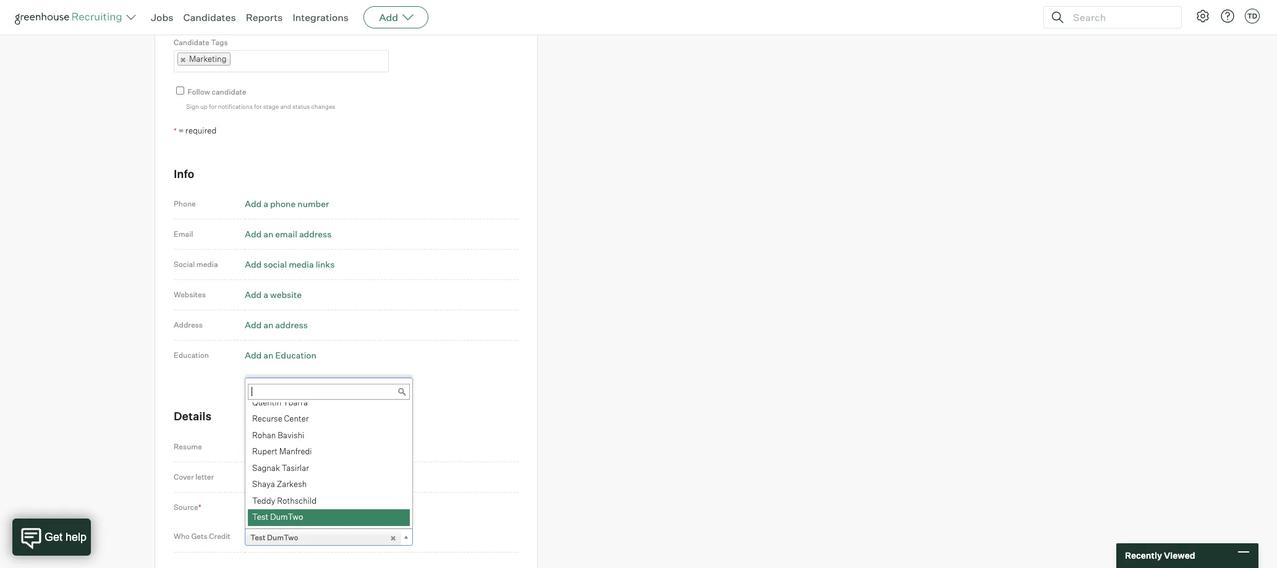 Task type: vqa. For each thing, say whether or not it's contained in the screenshot.
1st Oyster from the top
no



Task type: describe. For each thing, give the bounding box(es) containing it.
test inside option
[[252, 512, 268, 522]]

td button
[[1245, 9, 1260, 23]]

changes
[[311, 103, 335, 110]]

test dumtwo link
[[245, 529, 413, 546]]

quentin
[[252, 397, 281, 407]]

integrations link
[[293, 11, 349, 23]]

reports link
[[246, 11, 283, 23]]

rohan bavishi
[[252, 430, 304, 440]]

quentin ybarra option
[[248, 395, 410, 411]]

cover
[[174, 472, 194, 482]]

add an email address link
[[245, 229, 332, 239]]

Search text field
[[1070, 8, 1170, 26]]

candidates
[[183, 11, 236, 23]]

sign
[[186, 103, 199, 110]]

zarkesh
[[277, 479, 307, 489]]

select
[[250, 505, 272, 514]]

add a website
[[245, 290, 302, 300]]

add an address
[[245, 320, 308, 330]]

reports
[[246, 11, 283, 23]]

1 vertical spatial dumtwo
[[267, 533, 298, 542]]

social media
[[174, 260, 218, 269]]

select a source... link
[[245, 500, 413, 518]]

info
[[174, 167, 194, 180]]

sagnak tasirlar
[[252, 463, 309, 473]]

test dumtwo inside test dumtwo option
[[252, 512, 303, 522]]

teddy rothschild
[[252, 496, 317, 506]]

dropbox link for cover letter
[[276, 472, 314, 482]]

tags
[[211, 38, 228, 47]]

configure image
[[1196, 9, 1211, 23]]

attach link for resume
[[245, 441, 275, 452]]

links
[[316, 259, 335, 270]]

recurse center option
[[248, 411, 410, 428]]

add an address link
[[245, 320, 308, 330]]

recently
[[1125, 550, 1162, 561]]

select a source...
[[250, 505, 310, 514]]

rupert manfredi option
[[248, 444, 410, 461]]

test dumtwo inside test dumtwo link
[[250, 533, 298, 542]]

2 for from the left
[[254, 103, 262, 110]]

add for add
[[379, 11, 398, 23]]

quentin ybarra
[[252, 397, 308, 407]]

add a phone number
[[245, 199, 329, 209]]

add an email address
[[245, 229, 332, 239]]

social
[[264, 259, 287, 270]]

details
[[174, 410, 212, 423]]

rupert manfredi
[[252, 447, 312, 457]]

source
[[174, 503, 198, 512]]

attach for cover letter
[[245, 472, 272, 482]]

add an education
[[245, 350, 316, 361]]

status
[[292, 103, 310, 110]]

source *
[[174, 503, 201, 512]]

marketing
[[189, 54, 227, 64]]

tasirlar
[[282, 463, 309, 473]]

number
[[298, 199, 329, 209]]

rohan bavishi option
[[248, 428, 410, 444]]

candidates link
[[183, 11, 236, 23]]

up
[[200, 103, 208, 110]]

phone
[[174, 199, 196, 209]]

a for source...
[[274, 505, 278, 514]]

attach for resume
[[245, 441, 272, 452]]

ybarra
[[283, 397, 308, 407]]

integrations
[[293, 11, 349, 23]]

resume
[[174, 442, 202, 451]]

rothschild
[[277, 496, 317, 506]]

social
[[174, 260, 195, 269]]

notifications
[[218, 103, 253, 110]]

source...
[[280, 505, 310, 514]]

manfredi
[[279, 447, 312, 457]]

an for education
[[264, 350, 273, 361]]

recurse center
[[252, 414, 309, 424]]

center
[[284, 414, 309, 424]]

website
[[270, 290, 302, 300]]

Notes text field
[[174, 0, 390, 24]]

attach link for cover letter
[[245, 472, 275, 482]]

dropbox for cover letter
[[276, 472, 312, 482]]

greenhouse recruiting image
[[15, 10, 126, 25]]

credit
[[209, 532, 230, 541]]

teddy rothschild option
[[248, 493, 410, 510]]



Task type: locate. For each thing, give the bounding box(es) containing it.
=
[[178, 126, 184, 136]]

dropbox link up rothschild
[[276, 472, 314, 482]]

1 horizontal spatial for
[[254, 103, 262, 110]]

address
[[174, 320, 203, 330]]

1 vertical spatial a
[[264, 290, 268, 300]]

test down the 'select'
[[250, 533, 266, 542]]

2 attach link from the top
[[245, 472, 275, 482]]

add
[[379, 11, 398, 23], [245, 199, 262, 209], [245, 229, 262, 239], [245, 259, 262, 270], [245, 290, 262, 300], [245, 320, 262, 330], [245, 350, 262, 361]]

dropbox link for resume
[[276, 441, 314, 452]]

recurse
[[252, 414, 282, 424]]

2 an from the top
[[264, 320, 273, 330]]

add button
[[364, 6, 429, 28]]

add for add a website
[[245, 290, 262, 300]]

test dumtwo
[[252, 512, 303, 522], [250, 533, 298, 542]]

a left website
[[264, 290, 268, 300]]

attach link down "rohan" on the bottom of the page
[[245, 441, 275, 452]]

1 vertical spatial dropbox link
[[276, 472, 314, 482]]

add for add social media links
[[245, 259, 262, 270]]

dropbox down bavishi
[[276, 441, 312, 452]]

1 an from the top
[[264, 229, 273, 239]]

a
[[264, 199, 268, 209], [264, 290, 268, 300], [274, 505, 278, 514]]

1 attach link from the top
[[245, 441, 275, 452]]

an for address
[[264, 320, 273, 330]]

a for website
[[264, 290, 268, 300]]

address right email
[[299, 229, 332, 239]]

add inside popup button
[[379, 11, 398, 23]]

add a phone number link
[[245, 199, 329, 209]]

websites
[[174, 290, 206, 299]]

0 vertical spatial attach link
[[245, 441, 275, 452]]

dropbox link
[[276, 441, 314, 452], [276, 472, 314, 482]]

2 vertical spatial a
[[274, 505, 278, 514]]

a for phone
[[264, 199, 268, 209]]

1 vertical spatial *
[[198, 503, 201, 512]]

1 vertical spatial attach dropbox
[[245, 472, 312, 482]]

1 attach dropbox from the top
[[245, 441, 312, 452]]

rohan
[[252, 430, 276, 440]]

media right social
[[197, 260, 218, 269]]

gets
[[191, 532, 208, 541]]

shaya zarkesh option
[[248, 477, 410, 493]]

dropbox up rothschild
[[276, 472, 312, 482]]

0 horizontal spatial education
[[174, 351, 209, 360]]

candidate tags
[[174, 38, 228, 47]]

2 dropbox from the top
[[276, 472, 312, 482]]

and
[[280, 103, 291, 110]]

media left links
[[289, 259, 314, 270]]

None text field
[[230, 51, 243, 71], [248, 384, 410, 400], [230, 51, 243, 71], [248, 384, 410, 400]]

dropbox link down bavishi
[[276, 441, 314, 452]]

who gets credit
[[174, 532, 230, 541]]

bavishi
[[278, 430, 304, 440]]

1 horizontal spatial *
[[198, 503, 201, 512]]

0 vertical spatial address
[[299, 229, 332, 239]]

td
[[1248, 12, 1258, 20]]

1 vertical spatial attach link
[[245, 472, 275, 482]]

media
[[289, 259, 314, 270], [197, 260, 218, 269]]

0 vertical spatial attach
[[245, 441, 272, 452]]

attach down "rohan" on the bottom of the page
[[245, 441, 272, 452]]

test dumtwo down teddy rothschild
[[252, 512, 303, 522]]

attach up "teddy"
[[245, 472, 272, 482]]

for right up
[[209, 103, 217, 110]]

* = required
[[174, 126, 217, 136]]

education down address at the bottom of page
[[174, 351, 209, 360]]

email
[[174, 230, 193, 239]]

dumtwo down teddy rothschild
[[270, 512, 303, 522]]

sagnak
[[252, 463, 280, 473]]

1 dropbox link from the top
[[276, 441, 314, 452]]

0 vertical spatial dropbox link
[[276, 441, 314, 452]]

for
[[209, 103, 217, 110], [254, 103, 262, 110]]

add for add an education
[[245, 350, 262, 361]]

attach dropbox
[[245, 441, 312, 452], [245, 472, 312, 482]]

1 horizontal spatial media
[[289, 259, 314, 270]]

0 vertical spatial test
[[252, 512, 268, 522]]

1 vertical spatial test dumtwo
[[250, 533, 298, 542]]

teddy
[[252, 496, 275, 506]]

test dumtwo down select a source...
[[250, 533, 298, 542]]

attach dropbox for resume
[[245, 441, 312, 452]]

sagnak tasirlar option
[[248, 461, 410, 477]]

0 vertical spatial *
[[174, 126, 177, 136]]

an left email
[[264, 229, 273, 239]]

3 an from the top
[[264, 350, 273, 361]]

1 vertical spatial dropbox
[[276, 472, 312, 482]]

jobs link
[[151, 11, 173, 23]]

list box containing quentin ybarra
[[245, 395, 410, 526]]

candidate
[[212, 87, 246, 97]]

add for add an address
[[245, 320, 262, 330]]

a right the 'select'
[[274, 505, 278, 514]]

0 horizontal spatial media
[[197, 260, 218, 269]]

dropbox
[[276, 441, 312, 452], [276, 472, 312, 482]]

add social media links
[[245, 259, 335, 270]]

1 dropbox from the top
[[276, 441, 312, 452]]

attach
[[245, 441, 272, 452], [245, 472, 272, 482]]

1 vertical spatial an
[[264, 320, 273, 330]]

1 vertical spatial test
[[250, 533, 266, 542]]

dropbox for resume
[[276, 441, 312, 452]]

address down website
[[275, 320, 308, 330]]

a left phone
[[264, 199, 268, 209]]

Follow candidate checkbox
[[176, 87, 184, 95]]

follow candidate
[[188, 87, 246, 97]]

rupert
[[252, 447, 278, 457]]

* up gets
[[198, 503, 201, 512]]

shaya zarkesh
[[252, 479, 307, 489]]

2 attach from the top
[[245, 472, 272, 482]]

email
[[275, 229, 297, 239]]

add social media links link
[[245, 259, 335, 270]]

2 vertical spatial an
[[264, 350, 273, 361]]

follow
[[188, 87, 210, 97]]

0 horizontal spatial *
[[174, 126, 177, 136]]

0 vertical spatial an
[[264, 229, 273, 239]]

sign up for notifications for stage and status changes
[[186, 103, 335, 110]]

dumtwo inside option
[[270, 512, 303, 522]]

0 horizontal spatial for
[[209, 103, 217, 110]]

add an education link
[[245, 350, 316, 361]]

cover letter
[[174, 472, 214, 482]]

0 vertical spatial test dumtwo
[[252, 512, 303, 522]]

recently viewed
[[1125, 550, 1196, 561]]

an for email
[[264, 229, 273, 239]]

for left 'stage'
[[254, 103, 262, 110]]

viewed
[[1164, 550, 1196, 561]]

attach dropbox for cover letter
[[245, 472, 312, 482]]

0 vertical spatial a
[[264, 199, 268, 209]]

* inside * = required
[[174, 126, 177, 136]]

attach link up "teddy"
[[245, 472, 275, 482]]

test
[[252, 512, 268, 522], [250, 533, 266, 542]]

1 vertical spatial attach
[[245, 472, 272, 482]]

jobs
[[151, 11, 173, 23]]

an down the add an address
[[264, 350, 273, 361]]

candidate
[[174, 38, 209, 47]]

dumtwo down select a source...
[[267, 533, 298, 542]]

test dumtwo option
[[248, 510, 410, 526]]

an
[[264, 229, 273, 239], [264, 320, 273, 330], [264, 350, 273, 361]]

dumtwo
[[270, 512, 303, 522], [267, 533, 298, 542]]

0 vertical spatial attach dropbox
[[245, 441, 312, 452]]

who
[[174, 532, 190, 541]]

td button
[[1243, 6, 1263, 26]]

required
[[186, 126, 217, 136]]

an down the add a website
[[264, 320, 273, 330]]

2 dropbox link from the top
[[276, 472, 314, 482]]

list box
[[245, 395, 410, 526]]

1 horizontal spatial education
[[275, 350, 316, 361]]

*
[[174, 126, 177, 136], [198, 503, 201, 512]]

* left =
[[174, 126, 177, 136]]

test down "teddy"
[[252, 512, 268, 522]]

0 vertical spatial dumtwo
[[270, 512, 303, 522]]

0 vertical spatial dropbox
[[276, 441, 312, 452]]

add a website link
[[245, 290, 302, 300]]

education down the add an address
[[275, 350, 316, 361]]

add for add a phone number
[[245, 199, 262, 209]]

phone
[[270, 199, 296, 209]]

education
[[275, 350, 316, 361], [174, 351, 209, 360]]

add for add an email address
[[245, 229, 262, 239]]

attach link
[[245, 441, 275, 452], [245, 472, 275, 482]]

letter
[[195, 472, 214, 482]]

1 for from the left
[[209, 103, 217, 110]]

2 attach dropbox from the top
[[245, 472, 312, 482]]

stage
[[263, 103, 279, 110]]

1 vertical spatial address
[[275, 320, 308, 330]]

shaya
[[252, 479, 275, 489]]

1 attach from the top
[[245, 441, 272, 452]]



